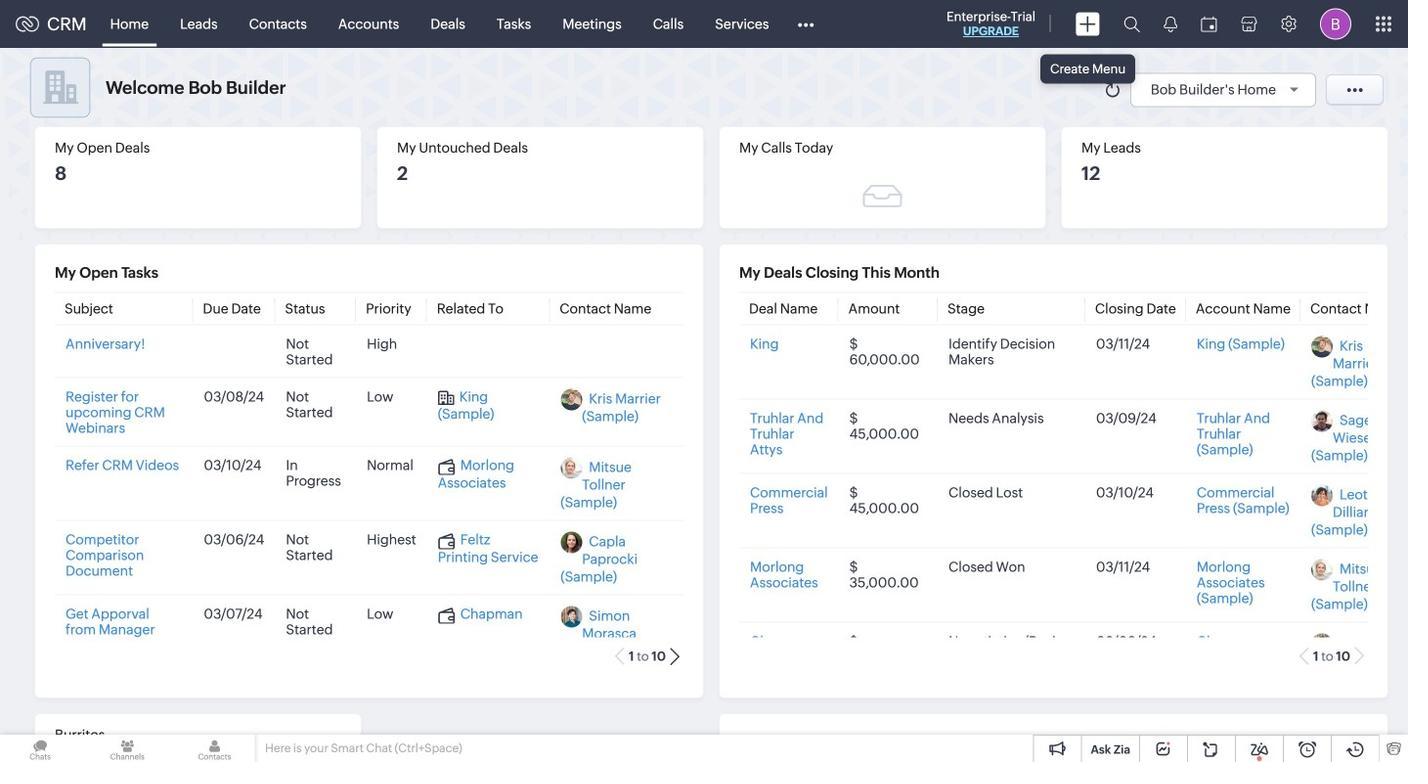 Task type: vqa. For each thing, say whether or not it's contained in the screenshot.
Signals icon
yes



Task type: locate. For each thing, give the bounding box(es) containing it.
profile element
[[1309, 0, 1364, 47]]

create menu image
[[1076, 12, 1101, 36]]

signals element
[[1153, 0, 1190, 48]]

logo image
[[16, 16, 39, 32]]

calendar image
[[1201, 16, 1218, 32]]

chats image
[[0, 735, 80, 762]]

create menu element
[[1064, 0, 1112, 47]]

search image
[[1124, 16, 1141, 32]]

signals image
[[1164, 16, 1178, 32]]



Task type: describe. For each thing, give the bounding box(es) containing it.
search element
[[1112, 0, 1153, 48]]

Other Modules field
[[785, 8, 827, 40]]

contacts image
[[175, 735, 255, 762]]

profile image
[[1321, 8, 1352, 40]]

channels image
[[87, 735, 168, 762]]



